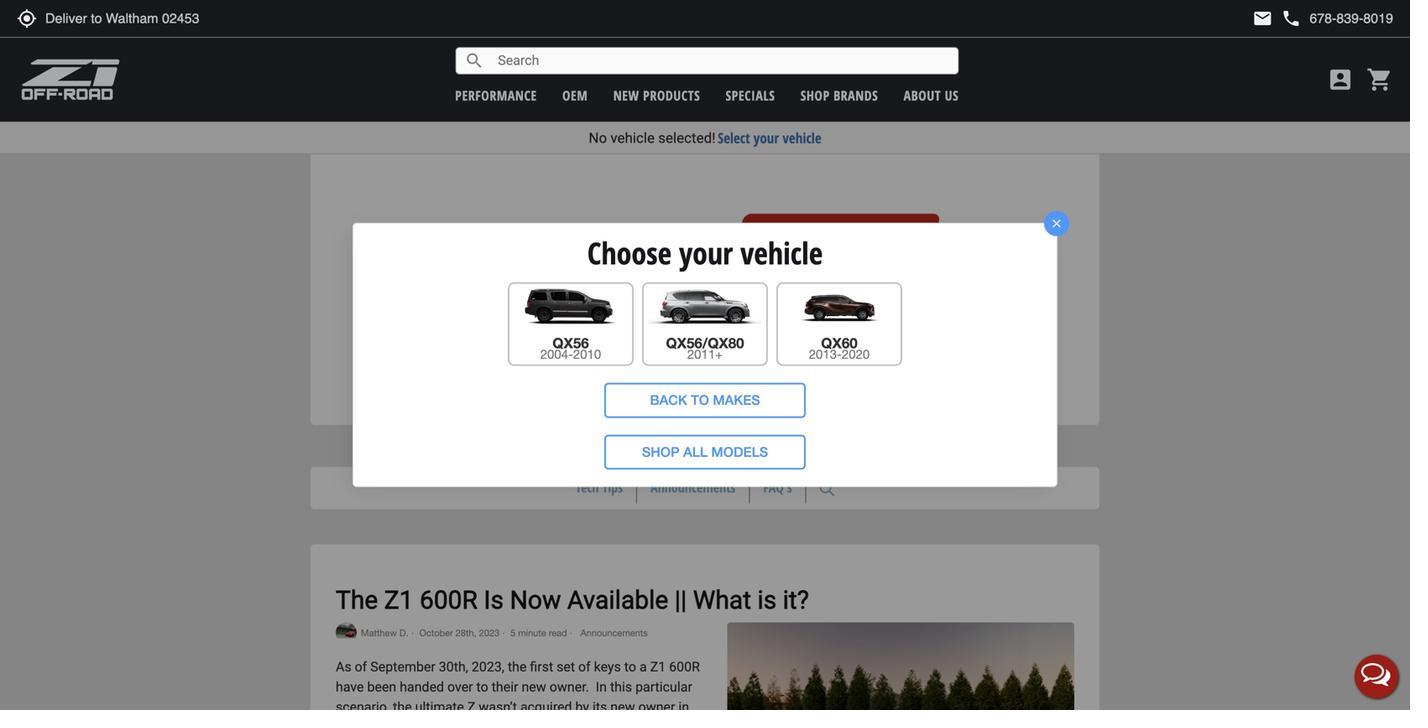 Task type: vqa. For each thing, say whether or not it's contained in the screenshot.
second 193 from the bottom
no



Task type: locate. For each thing, give the bounding box(es) containing it.
the
[[508, 660, 527, 676], [393, 700, 412, 711]]

0 vertical spatial 600r
[[420, 586, 478, 616]]

1 horizontal spatial the
[[508, 660, 527, 676]]

1 horizontal spatial of
[[578, 660, 591, 676]]

z1 inside as of september 30th, 2023, the first set of keys to a z1 600r have been handed over to their new owner.  in this particular scenario, the ultimate z wasn't acquired by its new owner
[[650, 660, 666, 676]]

2023,
[[472, 660, 504, 676]]

0 horizontal spatial of
[[355, 660, 367, 676]]

first
[[530, 660, 553, 676]]

is
[[484, 586, 504, 616]]

to inside button
[[691, 393, 709, 409]]

your right choose
[[679, 233, 733, 274]]

as
[[336, 660, 351, 676]]

shop inside button
[[642, 444, 680, 460]]

select
[[718, 128, 750, 148]]

about us link
[[904, 86, 959, 105]]

all
[[683, 444, 708, 460]]

choose
[[587, 233, 672, 274]]

to down 2023,
[[476, 680, 488, 696]]

shop all models
[[642, 444, 768, 460]]

1 vertical spatial new
[[522, 680, 546, 696]]

qx60
[[821, 335, 858, 352]]

1 horizontal spatial shop
[[801, 86, 830, 105]]

600r up particular
[[669, 660, 700, 676]]

new products
[[613, 86, 700, 105]]

shop left 'all'
[[642, 444, 680, 460]]

1 vertical spatial to
[[624, 660, 636, 676]]

to right back
[[691, 393, 709, 409]]

over
[[447, 680, 473, 696]]

new up acquired
[[522, 680, 546, 696]]

2 vertical spatial new
[[611, 700, 635, 711]]

back to makes
[[650, 393, 760, 409]]

1 vertical spatial z1
[[650, 660, 666, 676]]

0 vertical spatial the
[[508, 660, 527, 676]]

new down this
[[611, 700, 635, 711]]

new
[[613, 86, 639, 105], [522, 680, 546, 696], [611, 700, 635, 711]]

in
[[596, 680, 607, 696]]

600r
[[420, 586, 478, 616], [669, 660, 700, 676]]

to left 'a'
[[624, 660, 636, 676]]

z1
[[384, 586, 413, 616], [650, 660, 666, 676]]

z1 motorsports logo image
[[21, 59, 121, 101]]

owner
[[638, 700, 675, 711]]

2 horizontal spatial to
[[691, 393, 709, 409]]

your right select
[[754, 128, 779, 148]]

mail link
[[1253, 8, 1273, 29]]

select your vehicle link
[[718, 128, 822, 148]]

0 horizontal spatial 600r
[[420, 586, 478, 616]]

the z1 600r is now available || what is it? link
[[336, 586, 809, 616]]

z1 right 'a'
[[650, 660, 666, 676]]

your
[[754, 128, 779, 148], [679, 233, 733, 274]]

matthew d. image
[[336, 623, 357, 639]]

now
[[510, 586, 561, 616]]

performance
[[455, 86, 537, 105]]

account_box link
[[1323, 66, 1358, 93]]

2010
[[573, 347, 601, 362]]

ultimate
[[415, 700, 464, 711]]

0 vertical spatial z1
[[384, 586, 413, 616]]

1 vertical spatial 600r
[[669, 660, 700, 676]]

of right set
[[578, 660, 591, 676]]

us
[[945, 86, 959, 105]]

of right as
[[355, 660, 367, 676]]

0 vertical spatial shop
[[801, 86, 830, 105]]

oem link
[[562, 86, 588, 105]]

1 horizontal spatial your
[[754, 128, 779, 148]]

what
[[693, 586, 751, 616]]

2 vertical spatial to
[[476, 680, 488, 696]]

makes
[[713, 393, 760, 409]]

0 horizontal spatial to
[[476, 680, 488, 696]]

0 horizontal spatial your
[[679, 233, 733, 274]]

vehicle
[[783, 128, 822, 148], [611, 130, 655, 146], [741, 233, 823, 274]]

2011+
[[687, 347, 723, 362]]

shop
[[801, 86, 830, 105], [642, 444, 680, 460]]

the
[[336, 586, 378, 616]]

about us
[[904, 86, 959, 105]]

to
[[691, 393, 709, 409], [624, 660, 636, 676], [476, 680, 488, 696]]

phone
[[1281, 8, 1301, 29]]

qx56 2004-2010
[[540, 335, 601, 362]]

the up their at the left bottom of the page
[[508, 660, 527, 676]]

1 vertical spatial your
[[679, 233, 733, 274]]

1 vertical spatial the
[[393, 700, 412, 711]]

back
[[650, 393, 687, 409]]

0 vertical spatial to
[[691, 393, 709, 409]]

1 horizontal spatial z1
[[650, 660, 666, 676]]

models
[[711, 444, 768, 460]]

specials link
[[726, 86, 775, 105]]

of
[[355, 660, 367, 676], [578, 660, 591, 676]]

acquired
[[520, 700, 572, 711]]

600r left is
[[420, 586, 478, 616]]

qx56/qx80
[[666, 335, 744, 352]]

shop left brands
[[801, 86, 830, 105]]

performance link
[[455, 86, 537, 105]]

the down handed
[[393, 700, 412, 711]]

scenario,
[[336, 700, 390, 711]]

1 horizontal spatial 600r
[[669, 660, 700, 676]]

2004-
[[540, 347, 573, 362]]

is
[[758, 586, 777, 616]]

0 horizontal spatial shop
[[642, 444, 680, 460]]

shop brands
[[801, 86, 878, 105]]

mail
[[1253, 8, 1273, 29]]

new left products
[[613, 86, 639, 105]]

z1 right the on the bottom of the page
[[384, 586, 413, 616]]

1 vertical spatial shop
[[642, 444, 680, 460]]

keys
[[594, 660, 621, 676]]

specials
[[726, 86, 775, 105]]

back to makes button
[[604, 383, 806, 418]]

available
[[567, 586, 668, 616]]

particular
[[636, 680, 692, 696]]

0 horizontal spatial the
[[393, 700, 412, 711]]

september
[[370, 660, 436, 676]]

no
[[589, 130, 607, 146]]

its
[[593, 700, 607, 711]]

it?
[[783, 586, 809, 616]]

by
[[575, 700, 589, 711]]

shopping_cart
[[1367, 66, 1393, 93]]



Task type: describe. For each thing, give the bounding box(es) containing it.
qx60 2013-2020
[[809, 335, 870, 362]]

have
[[336, 680, 364, 696]]

wasn't
[[479, 700, 517, 711]]

been
[[367, 680, 396, 696]]

phone link
[[1281, 8, 1393, 29]]

2020
[[842, 347, 870, 362]]

600r inside as of september 30th, 2023, the first set of keys to a z1 600r have been handed over to their new owner.  in this particular scenario, the ultimate z wasn't acquired by its new owner
[[669, 660, 700, 676]]

no vehicle selected! select your vehicle
[[589, 128, 822, 148]]

z
[[467, 700, 475, 711]]

choose your vehicle
[[587, 233, 823, 274]]

shop all models button
[[604, 435, 806, 470]]

as of september 30th, 2023, the first set of keys to a z1 600r have been handed over to their new owner.  in this particular scenario, the ultimate z wasn't acquired by its new owner 
[[336, 660, 700, 711]]

set
[[557, 660, 575, 676]]

shop brands link
[[801, 86, 878, 105]]

shopping_cart link
[[1362, 66, 1393, 93]]

new products link
[[613, 86, 700, 105]]

qx56
[[553, 335, 589, 352]]

shop for shop all models
[[642, 444, 680, 460]]

selected!
[[658, 130, 716, 146]]

account_box
[[1327, 66, 1354, 93]]

my_location
[[17, 8, 37, 29]]

||
[[675, 586, 687, 616]]

oem
[[562, 86, 588, 105]]

this
[[610, 680, 632, 696]]

0 vertical spatial new
[[613, 86, 639, 105]]

products
[[643, 86, 700, 105]]

a
[[640, 660, 647, 676]]

qx56/qx80 2011+
[[666, 335, 744, 362]]

about
[[904, 86, 941, 105]]

handed
[[400, 680, 444, 696]]

1 horizontal spatial to
[[624, 660, 636, 676]]

30th,
[[439, 660, 468, 676]]

Search search field
[[485, 48, 958, 74]]

search
[[464, 51, 485, 71]]

mail phone
[[1253, 8, 1301, 29]]

0 horizontal spatial z1
[[384, 586, 413, 616]]

shop for shop brands
[[801, 86, 830, 105]]

2 of from the left
[[578, 660, 591, 676]]

2013-
[[809, 347, 842, 362]]

brands
[[834, 86, 878, 105]]

the z1 600r is now available || what is it?
[[336, 586, 809, 616]]

their
[[492, 680, 518, 696]]

vehicle inside no vehicle selected! select your vehicle
[[611, 130, 655, 146]]

1 of from the left
[[355, 660, 367, 676]]

0 vertical spatial your
[[754, 128, 779, 148]]



